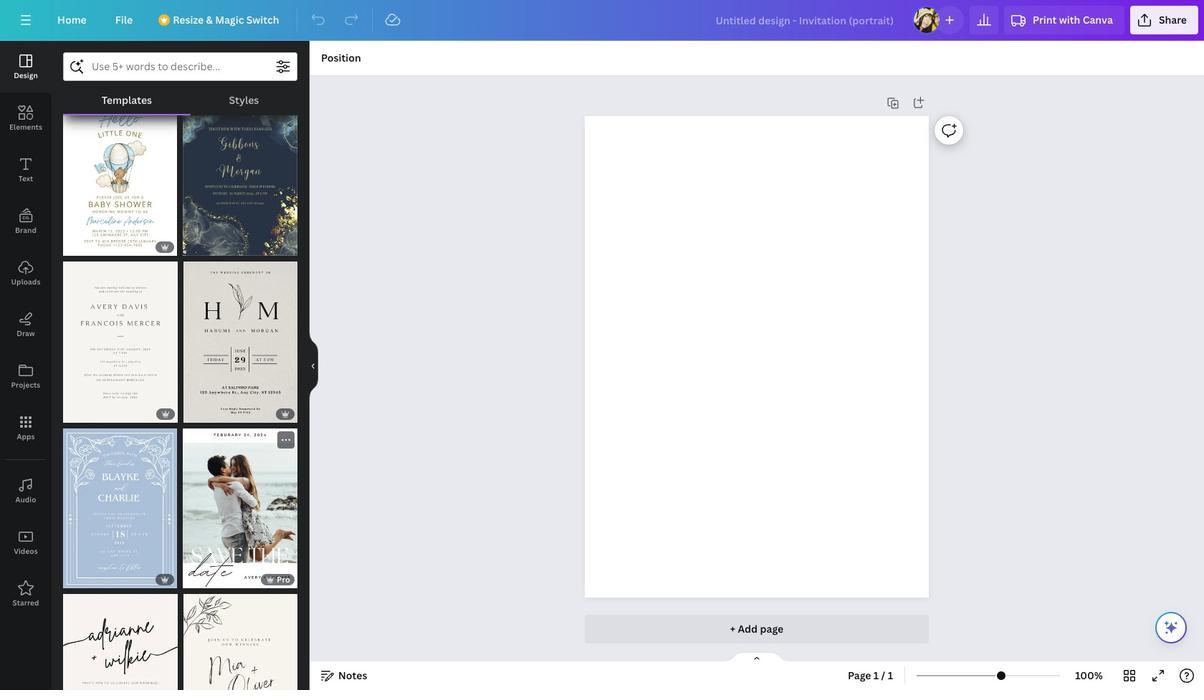 Task type: vqa. For each thing, say whether or not it's contained in the screenshot.
the leftmost 1
yes



Task type: locate. For each thing, give the bounding box(es) containing it.
ivory black minimalist luxury wedding invitation image
[[63, 595, 178, 690]]

text button
[[0, 144, 52, 196]]

print with canva button
[[1004, 6, 1125, 34]]

1 left /
[[874, 669, 879, 682]]

page
[[848, 669, 871, 682]]

white and blue vintage wedding invitation group
[[63, 420, 177, 589]]

page
[[760, 622, 784, 636]]

share
[[1159, 13, 1187, 27]]

hide image
[[309, 331, 318, 400]]

cream and black simple minimalist elegant wedding invitation group
[[183, 253, 298, 423]]

projects button
[[0, 351, 52, 402]]

elements
[[9, 122, 42, 132]]

&
[[206, 13, 213, 27]]

notes button
[[315, 665, 373, 687]]

videos
[[14, 546, 38, 556]]

simple picture save the date wedding invitation image
[[183, 428, 297, 589]]

+ add page
[[730, 622, 784, 636]]

share button
[[1130, 6, 1199, 34]]

text
[[18, 173, 33, 184]]

print with canva
[[1033, 13, 1113, 27]]

pro
[[277, 575, 290, 585]]

styles button
[[191, 87, 298, 114]]

apps
[[17, 432, 35, 442]]

blue gold cute baby boy shower invitation (portrait) group
[[63, 95, 177, 256]]

projects
[[11, 380, 40, 390]]

apps button
[[0, 402, 52, 454]]

beige luxury wedding invitation group
[[63, 253, 177, 423]]

+
[[730, 622, 736, 636]]

1 horizontal spatial 1
[[888, 669, 893, 682]]

canva assistant image
[[1163, 619, 1180, 637]]

navy gold modern wedding invitation group
[[183, 95, 297, 256]]

main menu bar
[[0, 0, 1204, 41]]

1 right /
[[888, 669, 893, 682]]

1
[[874, 669, 879, 682], [888, 669, 893, 682]]

home link
[[46, 6, 98, 34]]

0 horizontal spatial 1
[[874, 669, 879, 682]]

design button
[[0, 41, 52, 92]]

blue gold cute baby boy shower invitation (portrait) image
[[63, 95, 177, 256]]

show pages image
[[723, 652, 791, 663]]

position
[[321, 51, 361, 65]]



Task type: describe. For each thing, give the bounding box(es) containing it.
design
[[14, 70, 38, 80]]

audio button
[[0, 465, 52, 517]]

add
[[738, 622, 758, 636]]

magic
[[215, 13, 244, 27]]

uploads
[[11, 277, 41, 287]]

2 1 from the left
[[888, 669, 893, 682]]

navy gold modern wedding invitation image
[[183, 95, 297, 256]]

side panel tab list
[[0, 41, 52, 620]]

position button
[[315, 47, 367, 70]]

audio
[[15, 495, 36, 505]]

resize
[[173, 13, 204, 27]]

canva
[[1083, 13, 1113, 27]]

print
[[1033, 13, 1057, 27]]

with
[[1059, 13, 1081, 27]]

cream minimalist elegant handwritten wedding invitation image
[[184, 595, 297, 690]]

100% button
[[1066, 665, 1113, 687]]

white and blue vintage wedding invitation image
[[63, 428, 177, 589]]

styles
[[229, 93, 259, 107]]

draw button
[[0, 299, 52, 351]]

notes
[[338, 669, 367, 682]]

brand
[[15, 225, 37, 235]]

switch
[[246, 13, 279, 27]]

page 1 / 1
[[848, 669, 893, 682]]

simple picture save the date wedding invitation group
[[183, 428, 297, 589]]

ivory black minimalist luxury wedding invitation group
[[63, 586, 178, 690]]

starred
[[12, 598, 39, 608]]

starred button
[[0, 568, 52, 620]]

templates
[[102, 93, 152, 107]]

resize & magic switch
[[173, 13, 279, 27]]

templates button
[[63, 87, 191, 114]]

videos button
[[0, 517, 52, 568]]

Design title text field
[[704, 6, 907, 34]]

+ add page button
[[585, 615, 929, 644]]

elements button
[[0, 92, 52, 144]]

1 1 from the left
[[874, 669, 879, 682]]

home
[[57, 13, 87, 27]]

/
[[881, 669, 886, 682]]

cream and black simple minimalist elegant wedding invitation image
[[183, 262, 298, 423]]

draw
[[17, 328, 35, 338]]

file button
[[104, 6, 144, 34]]

Use 5+ words to describe... search field
[[92, 53, 269, 80]]

brand button
[[0, 196, 52, 247]]

cream minimalist elegant handwritten wedding invitation group
[[184, 586, 297, 690]]

file
[[115, 13, 133, 27]]

100%
[[1075, 669, 1103, 682]]

resize & magic switch button
[[150, 6, 291, 34]]

beige luxury wedding invitation image
[[63, 262, 177, 423]]

uploads button
[[0, 247, 52, 299]]



